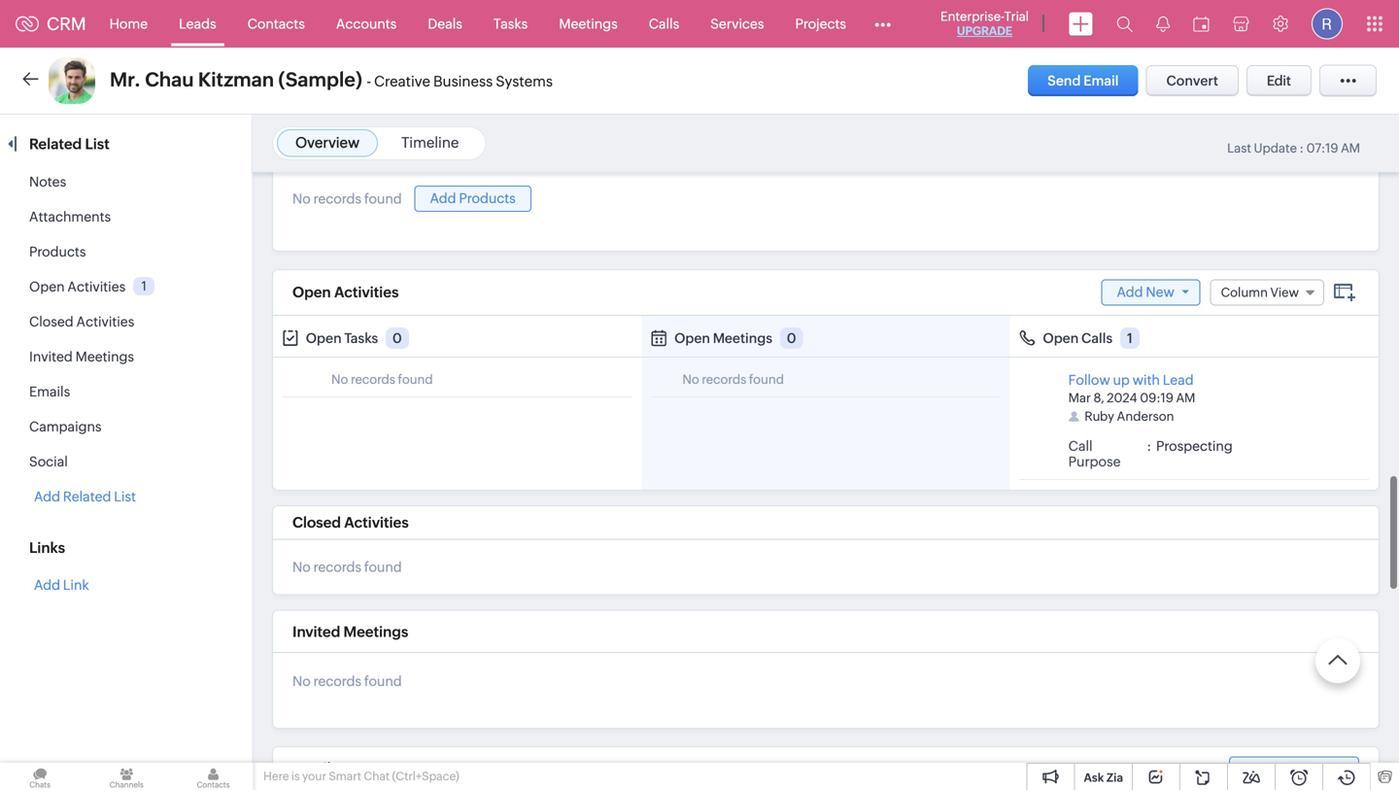 Task type: describe. For each thing, give the bounding box(es) containing it.
1 vertical spatial related
[[63, 489, 111, 504]]

here
[[263, 770, 289, 783]]

send
[[1048, 73, 1081, 88]]

open meetings
[[675, 330, 773, 346]]

timeline link
[[401, 134, 459, 151]]

projects
[[795, 16, 847, 32]]

products link
[[29, 244, 86, 260]]

profile element
[[1300, 0, 1355, 47]]

here is your smart chat (ctrl+space)
[[263, 770, 459, 783]]

accounts
[[336, 16, 397, 32]]

systems
[[496, 73, 553, 90]]

campaigns
[[29, 419, 102, 434]]

contacts link
[[232, 0, 321, 47]]

home
[[109, 16, 148, 32]]

tasks link
[[478, 0, 544, 47]]

call purpose
[[1069, 438, 1121, 469]]

open activities link
[[29, 279, 126, 294]]

services link
[[695, 0, 780, 47]]

: prospecting
[[1147, 438, 1233, 454]]

add products link
[[415, 185, 531, 212]]

home link
[[94, 0, 163, 47]]

(sample)
[[278, 69, 362, 91]]

signals element
[[1145, 0, 1182, 48]]

is
[[291, 770, 300, 783]]

0 vertical spatial closed activities
[[29, 314, 134, 329]]

invited meetings link
[[29, 349, 134, 364]]

0 horizontal spatial emails
[[29, 384, 70, 399]]

1 horizontal spatial closed activities
[[293, 514, 409, 531]]

social
[[29, 454, 68, 469]]

deals link
[[412, 0, 478, 47]]

timeline
[[401, 134, 459, 151]]

chat
[[364, 770, 390, 783]]

projects link
[[780, 0, 862, 47]]

1 vertical spatial 1
[[1127, 330, 1133, 346]]

add for add products
[[430, 190, 456, 206]]

follow up with lead link
[[1069, 372, 1194, 388]]

crm link
[[16, 14, 86, 34]]

0 for tasks
[[393, 330, 402, 346]]

add for add link
[[34, 577, 60, 593]]

links
[[29, 539, 65, 556]]

search element
[[1105, 0, 1145, 48]]

zia
[[1107, 771, 1124, 784]]

related list
[[29, 136, 113, 153]]

2024
[[1107, 391, 1138, 405]]

convert button
[[1146, 65, 1239, 96]]

-
[[367, 73, 371, 90]]

deals
[[428, 16, 463, 32]]

create menu element
[[1057, 0, 1105, 47]]

last update : 07:19 am
[[1228, 141, 1361, 156]]

add products
[[430, 190, 516, 206]]

column view
[[1221, 285, 1299, 300]]

call
[[1069, 438, 1093, 454]]

09:19
[[1140, 391, 1174, 405]]

8,
[[1094, 391, 1105, 405]]

emails link
[[29, 384, 70, 399]]

0 horizontal spatial open activities
[[29, 279, 126, 294]]

follow
[[1069, 372, 1111, 388]]

send email button
[[1028, 65, 1139, 96]]

convert
[[1167, 73, 1219, 88]]

accounts link
[[321, 0, 412, 47]]

crm
[[47, 14, 86, 34]]

mar
[[1069, 391, 1091, 405]]

create menu image
[[1069, 12, 1093, 35]]

with
[[1133, 372, 1160, 388]]

services
[[711, 16, 764, 32]]

Other Modules field
[[862, 8, 904, 39]]

purpose
[[1069, 454, 1121, 469]]

open calls
[[1043, 330, 1113, 346]]

1 horizontal spatial :
[[1300, 141, 1304, 156]]

open tasks
[[306, 330, 378, 346]]

closed activities link
[[29, 314, 134, 329]]

leads link
[[163, 0, 232, 47]]



Task type: vqa. For each thing, say whether or not it's contained in the screenshot.
THE LEADS link
yes



Task type: locate. For each thing, give the bounding box(es) containing it.
1 horizontal spatial products
[[459, 190, 516, 206]]

view
[[1271, 285, 1299, 300]]

0 vertical spatial emails
[[29, 384, 70, 399]]

add down the social link
[[34, 489, 60, 504]]

2 0 from the left
[[787, 330, 797, 346]]

(ctrl+space)
[[392, 770, 459, 783]]

anderson
[[1117, 409, 1175, 424]]

lead
[[1163, 372, 1194, 388]]

0 horizontal spatial calls
[[649, 16, 680, 32]]

calls inside the calls link
[[649, 16, 680, 32]]

link
[[63, 577, 89, 593]]

mr.
[[110, 69, 141, 91]]

0 horizontal spatial invited
[[29, 349, 73, 364]]

social link
[[29, 454, 68, 469]]

send email
[[1048, 73, 1119, 88]]

related
[[29, 136, 82, 153], [63, 489, 111, 504]]

:
[[1300, 141, 1304, 156], [1147, 438, 1152, 454]]

notes link
[[29, 174, 66, 190]]

mr. chau kitzman (sample) - creative business systems
[[110, 69, 553, 91]]

trial
[[1005, 9, 1029, 24]]

1 vertical spatial invited meetings
[[293, 623, 408, 640]]

0 vertical spatial invited
[[29, 349, 73, 364]]

1 vertical spatial closed
[[293, 514, 341, 531]]

follow up with lead mar 8, 2024 09:19 am
[[1069, 372, 1196, 405]]

calls
[[649, 16, 680, 32], [1082, 330, 1113, 346]]

open activities up the open tasks
[[293, 284, 399, 301]]

0 right open meetings
[[787, 330, 797, 346]]

0 vertical spatial list
[[85, 136, 110, 153]]

0 vertical spatial am
[[1341, 141, 1361, 156]]

enterprise-trial upgrade
[[941, 9, 1029, 37]]

upgrade
[[957, 24, 1013, 37]]

1 vertical spatial products
[[29, 244, 86, 260]]

open activities up closed activities link
[[29, 279, 126, 294]]

products
[[459, 190, 516, 206], [29, 244, 86, 260]]

1 up follow up with lead link
[[1127, 330, 1133, 346]]

emails
[[29, 384, 70, 399], [293, 760, 338, 777]]

signals image
[[1157, 16, 1170, 32]]

add link
[[34, 577, 89, 593]]

1 horizontal spatial 1
[[1127, 330, 1133, 346]]

am inside follow up with lead mar 8, 2024 09:19 am
[[1177, 391, 1196, 405]]

tasks
[[494, 16, 528, 32], [344, 330, 378, 346]]

calendar image
[[1194, 16, 1210, 32]]

contacts
[[247, 16, 305, 32]]

1 vertical spatial emails
[[293, 760, 338, 777]]

am down lead
[[1177, 391, 1196, 405]]

chau
[[145, 69, 194, 91]]

business
[[433, 73, 493, 90]]

1 horizontal spatial list
[[114, 489, 136, 504]]

calls left services
[[649, 16, 680, 32]]

1 horizontal spatial emails
[[293, 760, 338, 777]]

1 horizontal spatial open activities
[[293, 284, 399, 301]]

1 vertical spatial tasks
[[344, 330, 378, 346]]

products down 'attachments'
[[29, 244, 86, 260]]

0 for meetings
[[787, 330, 797, 346]]

1 vertical spatial list
[[114, 489, 136, 504]]

edit button
[[1247, 65, 1312, 96]]

add for add related list
[[34, 489, 60, 504]]

1 0 from the left
[[393, 330, 402, 346]]

Column View field
[[1211, 279, 1325, 306]]

1 horizontal spatial closed
[[293, 514, 341, 531]]

leads
[[179, 16, 216, 32]]

emails up 'campaigns'
[[29, 384, 70, 399]]

am right 07:19
[[1341, 141, 1361, 156]]

0 horizontal spatial closed
[[29, 314, 74, 329]]

1 vertical spatial calls
[[1082, 330, 1113, 346]]

1 horizontal spatial tasks
[[494, 16, 528, 32]]

07:19
[[1307, 141, 1339, 156]]

prospecting
[[1157, 438, 1233, 454]]

add left new
[[1117, 284, 1143, 300]]

0 horizontal spatial 0
[[393, 330, 402, 346]]

ask zia
[[1084, 771, 1124, 784]]

0 vertical spatial related
[[29, 136, 82, 153]]

0 vertical spatial 1
[[142, 279, 147, 293]]

search image
[[1117, 16, 1133, 32]]

activities
[[67, 279, 126, 294], [334, 284, 399, 301], [76, 314, 134, 329], [344, 514, 409, 531]]

up
[[1113, 372, 1130, 388]]

add left link
[[34, 577, 60, 593]]

chats image
[[0, 763, 80, 790]]

list
[[85, 136, 110, 153], [114, 489, 136, 504]]

found
[[364, 191, 402, 206], [398, 372, 433, 387], [749, 372, 784, 387], [364, 559, 402, 575], [364, 674, 402, 689]]

0 horizontal spatial 1
[[142, 279, 147, 293]]

meetings
[[559, 16, 618, 32], [713, 330, 773, 346], [75, 349, 134, 364], [344, 623, 408, 640]]

0 horizontal spatial tasks
[[344, 330, 378, 346]]

records
[[314, 191, 362, 206], [351, 372, 395, 387], [702, 372, 747, 387], [314, 559, 362, 575], [314, 674, 362, 689]]

invited meetings
[[29, 349, 134, 364], [293, 623, 408, 640]]

update
[[1254, 141, 1297, 156]]

1 vertical spatial closed activities
[[293, 514, 409, 531]]

1 right open activities link
[[142, 279, 147, 293]]

contacts image
[[173, 763, 253, 790]]

1 horizontal spatial calls
[[1082, 330, 1113, 346]]

products down the timeline
[[459, 190, 516, 206]]

: down anderson
[[1147, 438, 1152, 454]]

attachments link
[[29, 209, 111, 225]]

overview
[[295, 134, 360, 151]]

logo image
[[16, 16, 39, 32]]

smart
[[329, 770, 362, 783]]

channels image
[[87, 763, 167, 790]]

no
[[293, 191, 311, 206], [331, 372, 348, 387], [683, 372, 700, 387], [293, 559, 311, 575], [293, 674, 311, 689]]

closed activities
[[29, 314, 134, 329], [293, 514, 409, 531]]

meetings link
[[544, 0, 633, 47]]

overview link
[[295, 134, 360, 151]]

0 horizontal spatial invited meetings
[[29, 349, 134, 364]]

add new
[[1117, 284, 1175, 300]]

1 vertical spatial invited
[[293, 623, 340, 640]]

column
[[1221, 285, 1268, 300]]

open activities
[[29, 279, 126, 294], [293, 284, 399, 301]]

1 vertical spatial :
[[1147, 438, 1152, 454]]

0 horizontal spatial products
[[29, 244, 86, 260]]

1 horizontal spatial invited
[[293, 623, 340, 640]]

your
[[302, 770, 326, 783]]

attachments
[[29, 209, 111, 225]]

new
[[1146, 284, 1175, 300]]

creative
[[374, 73, 430, 90]]

0 horizontal spatial list
[[85, 136, 110, 153]]

calls up follow
[[1082, 330, 1113, 346]]

0 horizontal spatial am
[[1177, 391, 1196, 405]]

add related list
[[34, 489, 136, 504]]

edit
[[1267, 73, 1292, 88]]

0 horizontal spatial :
[[1147, 438, 1152, 454]]

am
[[1341, 141, 1361, 156], [1177, 391, 1196, 405]]

ask
[[1084, 771, 1104, 784]]

notes
[[29, 174, 66, 190]]

open
[[29, 279, 65, 294], [293, 284, 331, 301], [306, 330, 342, 346], [675, 330, 710, 346], [1043, 330, 1079, 346]]

related up notes
[[29, 136, 82, 153]]

: left 07:19
[[1300, 141, 1304, 156]]

0 vertical spatial :
[[1300, 141, 1304, 156]]

0 horizontal spatial closed activities
[[29, 314, 134, 329]]

ruby
[[1085, 409, 1115, 424]]

0
[[393, 330, 402, 346], [787, 330, 797, 346]]

kitzman
[[198, 69, 274, 91]]

1 horizontal spatial am
[[1341, 141, 1361, 156]]

add down the timeline
[[430, 190, 456, 206]]

1 horizontal spatial invited meetings
[[293, 623, 408, 640]]

emails right here
[[293, 760, 338, 777]]

1 vertical spatial am
[[1177, 391, 1196, 405]]

1 horizontal spatial 0
[[787, 330, 797, 346]]

0 vertical spatial invited meetings
[[29, 349, 134, 364]]

0 vertical spatial calls
[[649, 16, 680, 32]]

email
[[1084, 73, 1119, 88]]

no records found
[[293, 191, 402, 206], [331, 372, 433, 387], [683, 372, 784, 387], [293, 559, 402, 575], [293, 674, 402, 689]]

0 vertical spatial closed
[[29, 314, 74, 329]]

profile image
[[1312, 8, 1343, 39]]

enterprise-
[[941, 9, 1005, 24]]

0 vertical spatial products
[[459, 190, 516, 206]]

0 vertical spatial tasks
[[494, 16, 528, 32]]

related down social
[[63, 489, 111, 504]]

add for add new
[[1117, 284, 1143, 300]]

calls link
[[633, 0, 695, 47]]

ruby anderson
[[1085, 409, 1175, 424]]

0 right the open tasks
[[393, 330, 402, 346]]

campaigns link
[[29, 419, 102, 434]]



